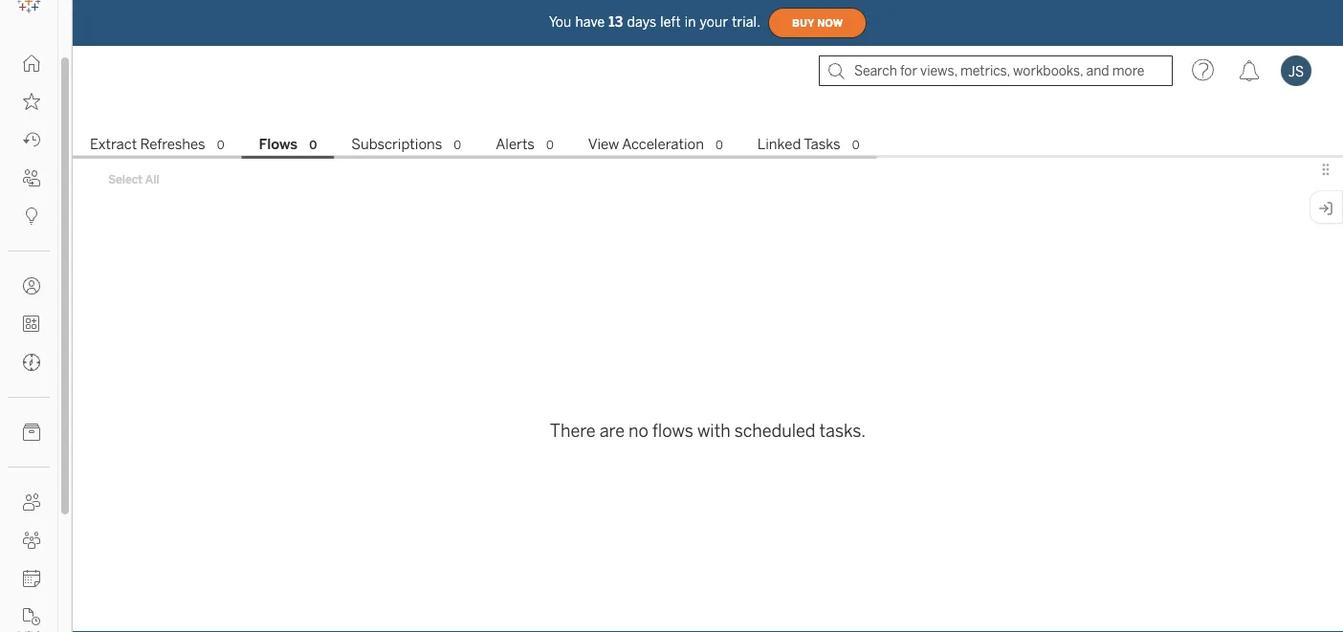 Task type: vqa. For each thing, say whether or not it's contained in the screenshot.
Favorites
no



Task type: describe. For each thing, give the bounding box(es) containing it.
there are no flows with scheduled tasks. main content
[[73, 96, 1343, 632]]

your
[[700, 14, 728, 30]]

0 for linked tasks
[[852, 138, 860, 152]]

13
[[609, 14, 623, 30]]

buy
[[792, 17, 814, 29]]

linked tasks
[[758, 136, 841, 153]]

Search for views, metrics, workbooks, and more text field
[[819, 55, 1173, 86]]

alerts
[[496, 136, 535, 153]]

trial.
[[732, 14, 761, 30]]

main navigation. press the up and down arrow keys to access links. element
[[0, 44, 57, 632]]

navigation containing extract refreshes
[[73, 130, 1343, 159]]

buy now button
[[768, 8, 867, 38]]

0 for alerts
[[546, 138, 554, 152]]

0 for extract refreshes
[[217, 138, 224, 152]]

in
[[685, 14, 696, 30]]

there
[[550, 420, 596, 441]]

flows
[[652, 420, 693, 441]]

days
[[627, 14, 657, 30]]

you
[[549, 14, 572, 30]]

select all
[[108, 172, 159, 186]]

subscriptions
[[351, 136, 442, 153]]

now
[[817, 17, 843, 29]]

with
[[697, 420, 731, 441]]

all
[[145, 172, 159, 186]]

select all button
[[96, 167, 172, 190]]



Task type: locate. For each thing, give the bounding box(es) containing it.
view acceleration
[[588, 136, 704, 153]]

tasks.
[[820, 420, 866, 441]]

select
[[108, 172, 143, 186]]

2 0 from the left
[[309, 138, 317, 152]]

left
[[660, 14, 681, 30]]

no
[[629, 420, 649, 441]]

extract
[[90, 136, 137, 153]]

0 left alerts
[[454, 138, 461, 152]]

are
[[600, 420, 625, 441]]

view
[[588, 136, 619, 153]]

flows
[[259, 136, 298, 153]]

buy now
[[792, 17, 843, 29]]

sub-spaces tab list
[[73, 134, 1343, 159]]

0
[[217, 138, 224, 152], [309, 138, 317, 152], [454, 138, 461, 152], [546, 138, 554, 152], [716, 138, 723, 152], [852, 138, 860, 152]]

1 0 from the left
[[217, 138, 224, 152]]

scheduled
[[735, 420, 816, 441]]

0 right flows on the left of page
[[309, 138, 317, 152]]

0 for flows
[[309, 138, 317, 152]]

4 0 from the left
[[546, 138, 554, 152]]

5 0 from the left
[[716, 138, 723, 152]]

0 right "acceleration"
[[716, 138, 723, 152]]

you have 13 days left in your trial.
[[549, 14, 761, 30]]

0 right refreshes
[[217, 138, 224, 152]]

6 0 from the left
[[852, 138, 860, 152]]

0 right tasks
[[852, 138, 860, 152]]

extract refreshes
[[90, 136, 205, 153]]

there are no flows with scheduled tasks.
[[550, 420, 866, 441]]

navigation
[[73, 130, 1343, 159]]

refreshes
[[140, 136, 205, 153]]

0 for subscriptions
[[454, 138, 461, 152]]

0 right alerts
[[546, 138, 554, 152]]

3 0 from the left
[[454, 138, 461, 152]]

have
[[575, 14, 605, 30]]

tasks
[[804, 136, 841, 153]]

acceleration
[[622, 136, 704, 153]]

linked
[[758, 136, 801, 153]]

0 for view acceleration
[[716, 138, 723, 152]]



